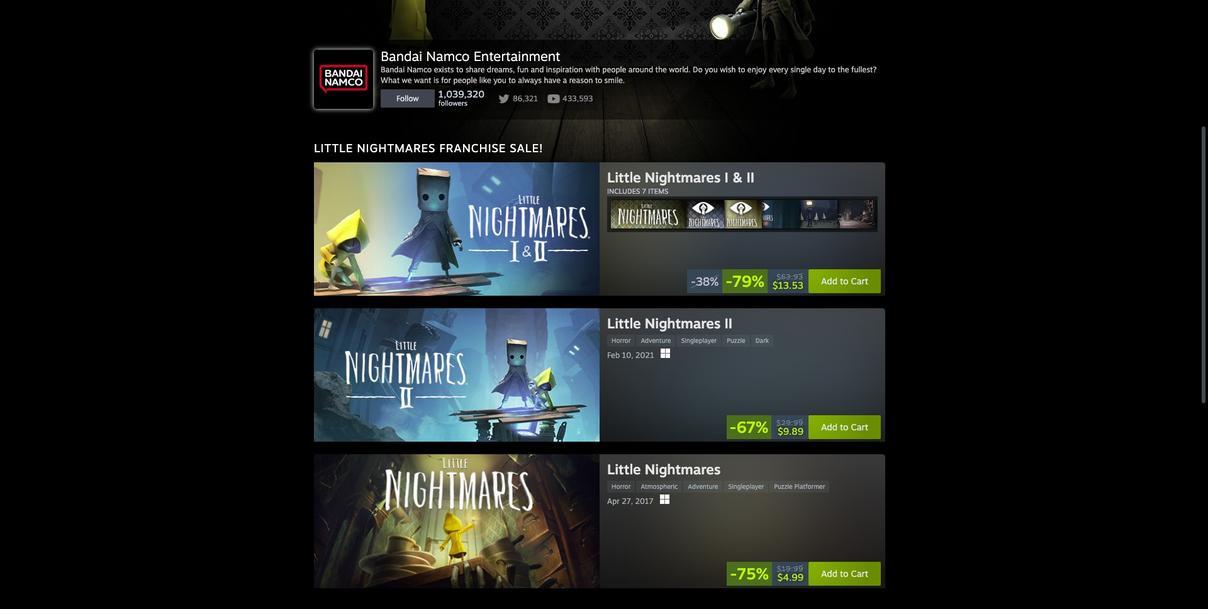 Task type: describe. For each thing, give the bounding box(es) containing it.
add to cart for -38%
[[822, 276, 869, 287]]

horror for -75%
[[612, 483, 631, 491]]

-75%
[[731, 564, 769, 583]]

fun
[[517, 65, 529, 74]]

every
[[769, 65, 789, 74]]

bandai namco entertainment bandai namco exists to share dreams, fun and inspiration with people around the world.   do you wish to enjoy every single day to the fullest? what we want is for people like you to always have a reason to smile.
[[381, 48, 877, 85]]

what
[[381, 76, 400, 85]]

exists
[[434, 65, 454, 74]]

fullest?
[[852, 65, 877, 74]]

1 bandai from the top
[[381, 48, 423, 64]]

puzzle for puzzle platformer
[[775, 483, 793, 491]]

platformer
[[795, 483, 826, 491]]

1,039,320
[[439, 88, 485, 100]]

we
[[402, 76, 412, 85]]

little for -75%
[[608, 461, 641, 478]]

1 vertical spatial ii
[[725, 315, 733, 332]]

- for 79%
[[726, 271, 733, 291]]

world.
[[670, 65, 691, 74]]

10,
[[622, 351, 634, 360]]

38%
[[696, 275, 719, 288]]

1 horizontal spatial ii
[[747, 169, 755, 186]]

$63.93 $13.53
[[773, 272, 804, 291]]

dark
[[756, 337, 770, 345]]

1 vertical spatial adventure link
[[684, 481, 723, 493]]

items
[[649, 187, 669, 196]]

around
[[629, 65, 654, 74]]

windows image
[[660, 495, 670, 505]]

follow
[[397, 94, 419, 103]]

dark link
[[752, 335, 774, 347]]

79%
[[733, 271, 765, 291]]

2017
[[636, 497, 654, 506]]

little nightmares - scarecrow sack image
[[649, 200, 725, 229]]

1 vertical spatial namco
[[407, 65, 432, 74]]

includes
[[608, 187, 641, 196]]

2 little nightmares i & ii image from the left
[[600, 162, 886, 296]]

franchise
[[440, 141, 506, 155]]

singleplayer for the left singleplayer link
[[682, 337, 717, 345]]

horror link for -67%
[[608, 335, 636, 347]]

have
[[544, 76, 561, 85]]

horror for -67%
[[612, 337, 631, 345]]

little nightmares i & ii
[[608, 169, 755, 186]]

apr 27, 2017
[[608, 497, 654, 506]]

$29.99 $9.89
[[777, 419, 804, 438]]

to down dreams,
[[509, 76, 516, 85]]

atmospheric
[[641, 483, 678, 491]]

day
[[814, 65, 827, 74]]

1 vertical spatial singleplayer link
[[724, 481, 769, 493]]

a
[[563, 76, 567, 85]]

little nightmares i & ii link
[[608, 167, 755, 186]]

includes 7 items
[[608, 187, 669, 196]]

little nightmares
[[608, 461, 721, 478]]

cart for -67%
[[852, 422, 869, 433]]

i
[[725, 169, 729, 186]]

little nightmares link
[[608, 460, 721, 479]]

27,
[[622, 497, 633, 506]]

little nightmares the residence dlc image
[[800, 200, 876, 229]]

nightmares for -75%
[[645, 461, 721, 478]]

always
[[518, 76, 542, 85]]

7
[[643, 187, 647, 196]]

$4.99
[[778, 572, 804, 584]]

to down with
[[595, 76, 603, 85]]

0 vertical spatial people
[[603, 65, 627, 74]]

horror link for -75%
[[608, 481, 636, 493]]

dreams,
[[487, 65, 515, 74]]

little nightmares - upside-down teapot image
[[687, 200, 762, 229]]

followers
[[439, 99, 468, 108]]

add to cart for -75%
[[822, 568, 869, 579]]

little nightmares ii link
[[608, 314, 733, 333]]

0 horizontal spatial you
[[494, 76, 507, 85]]

&
[[733, 169, 743, 186]]

enjoy
[[748, 65, 767, 74]]

puzzle link
[[723, 335, 750, 347]]

apr
[[608, 497, 620, 506]]

do
[[693, 65, 703, 74]]

2 the from the left
[[838, 65, 850, 74]]

- for 67%
[[730, 418, 737, 437]]

inspiration
[[546, 65, 583, 74]]

cart for -38%
[[852, 276, 869, 287]]



Task type: locate. For each thing, give the bounding box(es) containing it.
to right day
[[829, 65, 836, 74]]

singleplayer link
[[677, 335, 722, 347], [724, 481, 769, 493]]

with
[[585, 65, 601, 74]]

people up the 1,039,320
[[454, 76, 477, 85]]

the
[[656, 65, 667, 74], [838, 65, 850, 74]]

puzzle platformer link
[[770, 481, 830, 493]]

3 cart from the top
[[852, 568, 869, 579]]

feb 10, 2021
[[608, 351, 655, 360]]

atmospheric link
[[637, 481, 683, 493]]

433,593 link
[[546, 87, 598, 110]]

puzzle left platformer
[[775, 483, 793, 491]]

horror up 10,
[[612, 337, 631, 345]]

0 horizontal spatial people
[[454, 76, 477, 85]]

for
[[441, 76, 451, 85]]

adventure
[[641, 337, 671, 345], [688, 483, 719, 491]]

cart
[[852, 276, 869, 287], [852, 422, 869, 433], [852, 568, 869, 579]]

puzzle
[[727, 337, 746, 345], [775, 483, 793, 491]]

-
[[726, 271, 733, 291], [691, 275, 696, 288], [730, 418, 737, 437], [731, 564, 738, 583]]

2 horror link from the top
[[608, 481, 636, 493]]

reason
[[570, 76, 593, 85]]

1 horizontal spatial singleplayer link
[[724, 481, 769, 493]]

little nightmares the hideaway dlc image
[[762, 200, 838, 229]]

0 horizontal spatial the
[[656, 65, 667, 74]]

people
[[603, 65, 627, 74], [454, 76, 477, 85]]

0 vertical spatial horror
[[612, 337, 631, 345]]

- for 75%
[[731, 564, 738, 583]]

to right $4.99
[[841, 568, 849, 579]]

ii
[[747, 169, 755, 186], [725, 315, 733, 332]]

add right $63.93
[[822, 276, 838, 287]]

sale!
[[510, 141, 544, 155]]

wish
[[720, 65, 736, 74]]

little
[[314, 141, 353, 155], [608, 169, 641, 186], [608, 315, 641, 332], [608, 461, 641, 478]]

nightmares up windows image
[[645, 315, 721, 332]]

singleplayer down little nightmares ii
[[682, 337, 717, 345]]

you right do at the top right of the page
[[705, 65, 718, 74]]

1 horizontal spatial the
[[838, 65, 850, 74]]

add for 67%
[[822, 422, 838, 433]]

0 vertical spatial cart
[[852, 276, 869, 287]]

2 vertical spatial add
[[822, 568, 838, 579]]

- left $19.99 $4.99 at the bottom of page
[[731, 564, 738, 583]]

0 horizontal spatial singleplayer link
[[677, 335, 722, 347]]

0 vertical spatial bandai
[[381, 48, 423, 64]]

$19.99 $4.99
[[778, 565, 804, 584]]

the left fullest?
[[838, 65, 850, 74]]

namco up exists at the left of the page
[[426, 48, 470, 64]]

1 add from the top
[[822, 276, 838, 287]]

2 vertical spatial add to cart
[[822, 568, 869, 579]]

0 vertical spatial add to cart
[[822, 276, 869, 287]]

1 cart from the top
[[852, 276, 869, 287]]

$63.93
[[777, 272, 804, 281]]

-38%
[[691, 275, 719, 288]]

add right $9.89 at the right bottom of page
[[822, 422, 838, 433]]

horror
[[612, 337, 631, 345], [612, 483, 631, 491]]

ii up puzzle link
[[725, 315, 733, 332]]

1 vertical spatial add to cart
[[822, 422, 869, 433]]

0 vertical spatial puzzle
[[727, 337, 746, 345]]

0 vertical spatial namco
[[426, 48, 470, 64]]

1 vertical spatial adventure
[[688, 483, 719, 491]]

nightmares up atmospheric
[[645, 461, 721, 478]]

nightmares inside little nightmares link
[[645, 461, 721, 478]]

puzzle for puzzle
[[727, 337, 746, 345]]

1 horizontal spatial singleplayer
[[729, 483, 765, 491]]

2 vertical spatial cart
[[852, 568, 869, 579]]

horror link up 10,
[[608, 335, 636, 347]]

entertainment
[[474, 48, 561, 64]]

0 vertical spatial adventure
[[641, 337, 671, 345]]

0 vertical spatial you
[[705, 65, 718, 74]]

1 horizontal spatial you
[[705, 65, 718, 74]]

1 horizontal spatial adventure
[[688, 483, 719, 491]]

1 vertical spatial cart
[[852, 422, 869, 433]]

0 vertical spatial singleplayer link
[[677, 335, 722, 347]]

$29.99
[[777, 419, 804, 427]]

1 vertical spatial you
[[494, 76, 507, 85]]

nightmares inside the little nightmares i & ii link
[[645, 169, 721, 186]]

horror link
[[608, 335, 636, 347], [608, 481, 636, 493]]

0 vertical spatial ii
[[747, 169, 755, 186]]

little nightmares i & ii image
[[314, 162, 600, 296], [600, 162, 886, 296]]

- up little nightmares ii link
[[691, 275, 696, 288]]

nightmares
[[357, 141, 436, 155], [645, 169, 721, 186], [645, 315, 721, 332], [645, 461, 721, 478]]

1 vertical spatial horror
[[612, 483, 631, 491]]

want
[[414, 76, 432, 85]]

1 vertical spatial bandai
[[381, 65, 405, 74]]

add to cart for -67%
[[822, 422, 869, 433]]

bandai
[[381, 48, 423, 64], [381, 65, 405, 74]]

little nightmares ii
[[608, 315, 733, 332]]

2 add to cart from the top
[[822, 422, 869, 433]]

little for -38%
[[608, 169, 641, 186]]

0 horizontal spatial ii
[[725, 315, 733, 332]]

67%
[[737, 418, 769, 437]]

smile.
[[605, 76, 625, 85]]

1 vertical spatial horror link
[[608, 481, 636, 493]]

3 add to cart from the top
[[822, 568, 869, 579]]

1 vertical spatial puzzle
[[775, 483, 793, 491]]

little nightmares ii image
[[314, 309, 600, 442], [600, 309, 886, 442]]

1 horror link from the top
[[608, 335, 636, 347]]

nightmares up items
[[645, 169, 721, 186]]

little nightmares the depths dlc image
[[725, 200, 800, 229]]

singleplayer link left puzzle platformer link
[[724, 481, 769, 493]]

nightmares for -38%
[[645, 169, 721, 186]]

singleplayer link down little nightmares ii
[[677, 335, 722, 347]]

singleplayer left puzzle platformer
[[729, 483, 765, 491]]

add to cart right $63.93
[[822, 276, 869, 287]]

add for 75%
[[822, 568, 838, 579]]

nightmares for -67%
[[645, 315, 721, 332]]

to right $9.89 at the right bottom of page
[[841, 422, 849, 433]]

1 vertical spatial people
[[454, 76, 477, 85]]

1 horror from the top
[[612, 337, 631, 345]]

to right wish
[[738, 65, 746, 74]]

feb
[[608, 351, 620, 360]]

- right 38%
[[726, 271, 733, 291]]

1 horizontal spatial people
[[603, 65, 627, 74]]

ii right &
[[747, 169, 755, 186]]

adventure down little nightmares
[[688, 483, 719, 491]]

horror up 27,
[[612, 483, 631, 491]]

namco up the want
[[407, 65, 432, 74]]

75%
[[738, 564, 769, 583]]

- left $29.99 $9.89
[[730, 418, 737, 437]]

2 little nightmares ii image from the left
[[600, 309, 886, 442]]

share
[[466, 65, 485, 74]]

433,593
[[563, 94, 593, 103]]

0 vertical spatial add
[[822, 276, 838, 287]]

add right $4.99
[[822, 568, 838, 579]]

1,039,320 followers
[[439, 88, 485, 108]]

bandai up we
[[381, 48, 423, 64]]

you down dreams,
[[494, 76, 507, 85]]

is
[[434, 76, 439, 85]]

1 the from the left
[[656, 65, 667, 74]]

2 horror from the top
[[612, 483, 631, 491]]

adventure link up windows image
[[637, 335, 676, 347]]

add to cart right $9.89 at the right bottom of page
[[822, 422, 869, 433]]

adventure link down little nightmares
[[684, 481, 723, 493]]

1 little nightmares ii image from the left
[[314, 309, 600, 442]]

add to cart right $4.99
[[822, 568, 869, 579]]

1 horizontal spatial puzzle
[[775, 483, 793, 491]]

and
[[531, 65, 544, 74]]

1 little nightmares i & ii image from the left
[[314, 162, 600, 296]]

adventure up windows image
[[641, 337, 671, 345]]

$13.53
[[773, 279, 804, 291]]

0 horizontal spatial adventure
[[641, 337, 671, 345]]

0 vertical spatial adventure link
[[637, 335, 676, 347]]

to right $63.93
[[841, 276, 849, 287]]

0 horizontal spatial adventure link
[[637, 335, 676, 347]]

86,321 link
[[496, 87, 543, 110]]

0 horizontal spatial singleplayer
[[682, 337, 717, 345]]

puzzle left dark
[[727, 337, 746, 345]]

horror link up 27,
[[608, 481, 636, 493]]

0 vertical spatial horror link
[[608, 335, 636, 347]]

little nightmares image
[[611, 200, 687, 229], [314, 455, 600, 588], [600, 455, 886, 588]]

2 cart from the top
[[852, 422, 869, 433]]

1 vertical spatial singleplayer
[[729, 483, 765, 491]]

1 horizontal spatial adventure link
[[684, 481, 723, 493]]

2 add from the top
[[822, 422, 838, 433]]

the left world.
[[656, 65, 667, 74]]

bandai namco entertainment link
[[381, 48, 886, 64]]

like
[[480, 76, 492, 85]]

86,321
[[513, 94, 538, 103]]

nightmares inside little nightmares ii link
[[645, 315, 721, 332]]

3 add from the top
[[822, 568, 838, 579]]

adventure link
[[637, 335, 676, 347], [684, 481, 723, 493]]

cart for -75%
[[852, 568, 869, 579]]

-79%
[[726, 271, 765, 291]]

-67%
[[730, 418, 769, 437]]

1 add to cart from the top
[[822, 276, 869, 287]]

windows image
[[661, 349, 670, 358]]

puzzle platformer
[[775, 483, 826, 491]]

you
[[705, 65, 718, 74], [494, 76, 507, 85]]

people up smile.
[[603, 65, 627, 74]]

namco
[[426, 48, 470, 64], [407, 65, 432, 74]]

bandai up what
[[381, 65, 405, 74]]

$9.89
[[778, 426, 804, 438]]

single
[[791, 65, 812, 74]]

- for 38%
[[691, 275, 696, 288]]

to
[[456, 65, 464, 74], [738, 65, 746, 74], [829, 65, 836, 74], [509, 76, 516, 85], [595, 76, 603, 85], [841, 276, 849, 287], [841, 422, 849, 433], [841, 568, 849, 579]]

singleplayer for singleplayer link to the bottom
[[729, 483, 765, 491]]

1 vertical spatial add
[[822, 422, 838, 433]]

add to cart
[[822, 276, 869, 287], [822, 422, 869, 433], [822, 568, 869, 579]]

to left share in the left of the page
[[456, 65, 464, 74]]

0 horizontal spatial puzzle
[[727, 337, 746, 345]]

$19.99
[[778, 565, 804, 574]]

nightmares down follow
[[357, 141, 436, 155]]

0 vertical spatial singleplayer
[[682, 337, 717, 345]]

add for 38%
[[822, 276, 838, 287]]

2021
[[636, 351, 655, 360]]

2 bandai from the top
[[381, 65, 405, 74]]

little for -67%
[[608, 315, 641, 332]]

little nightmares franchise sale!
[[314, 141, 544, 155]]



Task type: vqa. For each thing, say whether or not it's contained in the screenshot.
the top 'Singleplayer' link
yes



